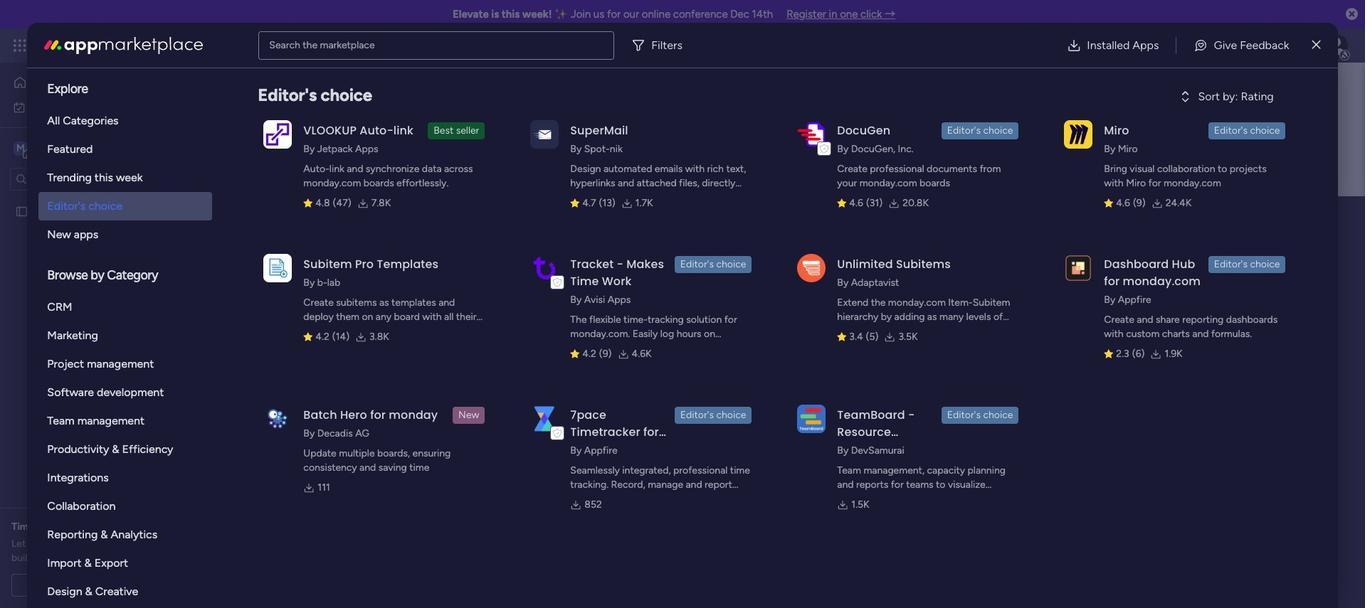 Task type: describe. For each thing, give the bounding box(es) containing it.
tracket - makes time work
[[571, 256, 664, 290]]

teams
[[906, 479, 934, 491]]

m
[[16, 142, 25, 154]]

4.6 (31)
[[850, 197, 883, 209]]

choice for miro
[[1250, 125, 1280, 137]]

team for team management
[[47, 414, 75, 428]]

elevate is this week! ✨ join us for our online conference dec 14th
[[453, 8, 773, 21]]

0 vertical spatial this
[[502, 8, 520, 21]]

and right "boards"
[[302, 321, 318, 333]]

to inside team management, capacity planning and reports for teams to visualize projects and team's time.
[[936, 479, 946, 491]]

team management
[[47, 414, 145, 428]]

0 vertical spatial review
[[98, 521, 129, 533]]

search the marketplace
[[269, 39, 375, 51]]

levels
[[967, 311, 991, 323]]

as inside create subitems as templates and deploy them on any board with all their values
[[379, 297, 389, 309]]

analytics
[[111, 528, 157, 542]]

expert
[[65, 521, 95, 533]]

workspace selection element
[[14, 140, 119, 158]]

create and share reporting dashboards with custom charts and formulas.
[[1104, 314, 1278, 340]]

3.8k
[[370, 331, 389, 343]]

monday.com inside extend the monday.com item-subitem hierarchy by adding as many levels of child subitems as you need.
[[888, 297, 946, 309]]

tracket
[[571, 256, 614, 273]]

of inside time for an expert review let our experts review what you've built so far. free of charge
[[85, 552, 95, 565]]

resource
[[837, 424, 891, 441]]

far.
[[46, 552, 61, 565]]

by appfire for dashboard hub for monday.com
[[1104, 294, 1152, 306]]

team management, capacity planning and reports for teams to visualize projects and team's time.
[[837, 465, 1006, 505]]

app logo image for update multiple boards, ensuring consistency and saving time
[[264, 405, 292, 433]]

by docugen, inc.
[[837, 143, 914, 155]]

4.6 for docugen
[[850, 197, 864, 209]]

workspace image
[[14, 141, 28, 156]]

members
[[360, 287, 407, 301]]

rich
[[707, 163, 724, 175]]

app logo image for auto-link and synchronize data across monday.com boards effortlessly.
[[264, 120, 292, 149]]

boards
[[268, 321, 299, 333]]

choice for tracket - makes time work
[[716, 258, 746, 271]]

projects inside team management, capacity planning and reports for teams to visualize projects and team's time.
[[837, 493, 874, 505]]

for right hero
[[370, 407, 386, 424]]

0 horizontal spatial monday
[[63, 37, 112, 53]]

see plans button
[[230, 35, 298, 56]]

2 vertical spatial workspace
[[494, 321, 542, 333]]

7.8k
[[371, 197, 391, 209]]

by jetpack apps
[[304, 143, 378, 155]]

my work
[[31, 101, 69, 113]]

app logo image for extend the monday.com item-subitem hierarchy by adding as many levels of child subitems as you need.
[[798, 254, 826, 282]]

app logo image left tracket
[[531, 254, 559, 282]]

app logo image for design automated emails with rich text, hyperlinks and attached files, directly from monday.com
[[531, 120, 559, 149]]

visualize
[[948, 479, 986, 491]]

and inside seamlessly integrated, professional time tracking. record, manage and report without the extra work.
[[686, 479, 702, 491]]

category
[[107, 268, 158, 283]]

built
[[11, 552, 31, 565]]

dashboard hub for monday.com
[[1104, 256, 1201, 290]]

solution
[[686, 314, 722, 326]]

0 vertical spatial miro
[[1104, 122, 1129, 139]]

adaptavist
[[851, 277, 899, 289]]

app logo image left docugen
[[798, 120, 826, 149]]

register in one click →
[[787, 8, 896, 21]]

devsamurai
[[851, 445, 905, 457]]

auto- inside auto-link and synchronize data across monday.com boards effortlessly.
[[304, 163, 330, 175]]

across
[[444, 163, 473, 175]]

work for monday
[[115, 37, 141, 53]]

(31)
[[866, 197, 883, 209]]

tracking.
[[571, 479, 609, 491]]

dec
[[731, 8, 750, 21]]

subitems inside create subitems as templates and deploy them on any board with all their values
[[336, 297, 377, 309]]

1 horizontal spatial link
[[394, 122, 414, 139]]

click
[[861, 8, 882, 21]]

subitems inside extend the monday.com item-subitem hierarchy by adding as many levels of child subitems as you need.
[[861, 325, 902, 337]]

for inside "7pace timetracker for monday.com"
[[644, 424, 659, 441]]

management for team management
[[77, 414, 145, 428]]

Search in workspace field
[[30, 171, 119, 187]]

supermail
[[571, 122, 628, 139]]

custom
[[1126, 328, 1160, 340]]

2 vertical spatial this
[[475, 321, 491, 333]]

app logo image for create subitems as templates and deploy them on any board with all their values
[[264, 254, 292, 282]]

dashboards inside the create and share reporting dashboards with custom charts and formulas.
[[1226, 314, 1278, 326]]

0 horizontal spatial you
[[375, 321, 391, 333]]

1 vertical spatial miro
[[1118, 143, 1138, 155]]

subitem inside extend the monday.com item-subitem hierarchy by adding as many levels of child subitems as you need.
[[973, 297, 1010, 309]]

easily
[[633, 328, 658, 340]]

0 vertical spatial by
[[91, 268, 104, 283]]

monday work management
[[63, 37, 221, 53]]

online
[[642, 8, 671, 21]]

7pace timetracker for monday.com
[[571, 407, 659, 458]]

files,
[[679, 177, 700, 189]]

them
[[336, 311, 360, 323]]

0 vertical spatial management
[[144, 37, 221, 53]]

and up custom
[[1137, 314, 1154, 326]]

b-
[[317, 277, 327, 289]]

2 horizontal spatial as
[[928, 311, 937, 323]]

and inside update multiple boards, ensuring consistency and saving time
[[360, 462, 376, 474]]

for inside the flexible time-tracking solution for monday.com. easily log hours on existing items and subitems.
[[725, 314, 737, 326]]

is
[[491, 8, 499, 21]]

trending this week
[[47, 171, 143, 184]]

editor's for teamboard - resource planning
[[947, 409, 981, 421]]

bring visual collaboration to projects with miro for monday.com
[[1104, 163, 1267, 189]]

week!
[[522, 8, 552, 21]]

team's
[[896, 493, 925, 505]]

visited
[[394, 321, 423, 333]]

inbox image
[[1147, 38, 1161, 53]]

link inside auto-link and synchronize data across monday.com boards effortlessly.
[[330, 163, 344, 175]]

select product image
[[13, 38, 27, 53]]

productivity & efficiency
[[47, 443, 173, 456]]

111
[[318, 482, 330, 494]]

editor's for docugen
[[947, 125, 981, 137]]

0 vertical spatial in
[[829, 8, 838, 21]]

all
[[444, 311, 454, 323]]

teamboard
[[837, 407, 905, 424]]

monday.com inside 'create professional documents from your monday.com boards'
[[860, 177, 917, 189]]

projects inside bring visual collaboration to projects with miro for monday.com
[[1230, 163, 1267, 175]]

browse
[[47, 268, 88, 283]]

3.5k
[[899, 331, 918, 343]]

invite members image
[[1178, 38, 1193, 53]]

timetracker
[[571, 424, 640, 441]]

see plans
[[249, 39, 292, 51]]

- for teamboard
[[908, 407, 915, 424]]

team for team management, capacity planning and reports for teams to visualize projects and team's time.
[[837, 465, 861, 477]]

✨
[[555, 8, 568, 21]]

0 vertical spatial our
[[624, 8, 639, 21]]

apps
[[74, 228, 98, 241]]

by for batch hero for monday
[[304, 428, 315, 440]]

batch hero for monday
[[304, 407, 438, 424]]

3.4 (5)
[[850, 331, 879, 343]]

1 vertical spatial in
[[464, 321, 472, 333]]

explore
[[47, 81, 88, 97]]

by inside 'unlimited subitems by adaptavist'
[[837, 277, 849, 289]]

apps for tracket - makes time work
[[608, 294, 631, 306]]

my work button
[[9, 96, 153, 119]]

with inside the create and share reporting dashboards with custom charts and formulas.
[[1104, 328, 1124, 340]]

1 vertical spatial main
[[355, 202, 410, 234]]

import
[[47, 557, 82, 570]]

2.3
[[1117, 348, 1130, 360]]

recent
[[268, 287, 305, 301]]

one
[[840, 8, 858, 21]]

apps inside button
[[1133, 38, 1159, 52]]

and up the 1.5k
[[837, 479, 854, 491]]

development
[[97, 386, 164, 399]]

hierarchy
[[837, 311, 879, 323]]

create for dashboard hub for monday.com
[[1104, 314, 1135, 326]]

monday.com inside design automated emails with rich text, hyperlinks and attached files, directly from monday.com
[[594, 192, 652, 204]]

home
[[33, 76, 60, 88]]

1 horizontal spatial as
[[904, 325, 914, 337]]

give feedback
[[1214, 38, 1290, 52]]

& for export
[[84, 557, 92, 570]]

pro
[[355, 256, 374, 273]]

new for new
[[459, 409, 479, 421]]

rating
[[1241, 90, 1274, 103]]

and inside design automated emails with rich text, hyperlinks and attached files, directly from monday.com
[[618, 177, 634, 189]]

hero
[[340, 407, 367, 424]]

(6)
[[1132, 348, 1145, 360]]

design for design automated emails with rich text, hyperlinks and attached files, directly from monday.com
[[571, 163, 601, 175]]

monday.com inside dashboard hub for monday.com
[[1123, 273, 1201, 290]]

by for teamboard - resource planning
[[837, 445, 849, 457]]

4.2 for 4.2 (9)
[[583, 348, 596, 360]]

report
[[705, 479, 732, 491]]

1 vertical spatial workspace
[[416, 202, 538, 234]]

editor's choice for docugen
[[947, 125, 1013, 137]]

boards inside 'create professional documents from your monday.com boards'
[[920, 177, 950, 189]]

choice for dashboard hub for monday.com
[[1250, 258, 1280, 271]]

monday.com inside "7pace timetracker for monday.com"
[[571, 441, 648, 458]]

app logo image left 7pace on the bottom of page
[[531, 405, 559, 433]]

design & creative
[[47, 585, 138, 599]]

by for 7pace timetracker for monday.com
[[571, 445, 582, 457]]

meeting
[[98, 580, 135, 592]]

editor's down search in workspace field
[[47, 199, 86, 213]]

bring
[[1104, 163, 1128, 175]]

- for tracket
[[617, 256, 624, 273]]

planning
[[968, 465, 1006, 477]]

your
[[837, 177, 857, 189]]

search
[[269, 39, 300, 51]]

editor's choice up apps
[[47, 199, 123, 213]]

time inside tracket - makes time work
[[571, 273, 599, 290]]

and inside create subitems as templates and deploy them on any board with all their values
[[439, 297, 455, 309]]

& for analytics
[[101, 528, 108, 542]]

project management
[[47, 357, 154, 371]]

best seller
[[434, 125, 479, 137]]

installed
[[1087, 38, 1130, 52]]

public board image
[[15, 205, 28, 218]]

extend the monday.com item-subitem hierarchy by adding as many levels of child subitems as you need.
[[837, 297, 1010, 337]]



Task type: vqa. For each thing, say whether or not it's contained in the screenshot.
the rightmost the our
yes



Task type: locate. For each thing, give the bounding box(es) containing it.
saving
[[379, 462, 407, 474]]

by for dashboard hub for monday.com
[[1104, 294, 1116, 306]]

1 horizontal spatial to
[[1218, 163, 1228, 175]]

0 vertical spatial new
[[47, 228, 71, 241]]

create inside create subitems as templates and deploy them on any board with all their values
[[304, 297, 334, 309]]

and up all
[[439, 297, 455, 309]]

by:
[[1223, 90, 1238, 103]]

1 horizontal spatial in
[[829, 8, 838, 21]]

1 horizontal spatial time
[[730, 465, 750, 477]]

app logo image left the by miro
[[1065, 120, 1093, 149]]

monday.com inside bring visual collaboration to projects with miro for monday.com
[[1164, 177, 1222, 189]]

(14)
[[332, 331, 350, 343]]

recent boards
[[268, 287, 343, 301]]

the for search
[[303, 39, 318, 51]]

choice for 7pace timetracker for monday.com
[[716, 409, 746, 421]]

values
[[304, 325, 332, 337]]

0 horizontal spatial dashboards
[[321, 321, 372, 333]]

choice for teamboard - resource planning
[[983, 409, 1013, 421]]

4.6 for miro
[[1117, 197, 1130, 209]]

app logo image left spot- on the left of the page
[[531, 120, 559, 149]]

0 vertical spatial main
[[33, 141, 58, 155]]

and down easily
[[635, 342, 651, 355]]

of inside extend the monday.com item-subitem hierarchy by adding as many levels of child subitems as you need.
[[994, 311, 1003, 323]]

teamboard - resource planning
[[837, 407, 915, 458]]

monday.com down automated
[[594, 192, 652, 204]]

time down tracket
[[571, 273, 599, 290]]

for inside bring visual collaboration to projects with miro for monday.com
[[1149, 177, 1162, 189]]

create inside the create and share reporting dashboards with custom charts and formulas.
[[1104, 314, 1135, 326]]

existing
[[571, 342, 605, 355]]

auto-link and synchronize data across monday.com boards effortlessly.
[[304, 163, 473, 189]]

work inside button
[[47, 101, 69, 113]]

professional up report
[[674, 465, 728, 477]]

0 horizontal spatial this
[[95, 171, 113, 184]]

1 vertical spatial by appfire
[[571, 445, 618, 457]]

apps for vlookup auto-link
[[355, 143, 378, 155]]

by appfire
[[1104, 294, 1152, 306], [571, 445, 618, 457]]

editor's choice up report
[[680, 409, 746, 421]]

monday up the home 'button'
[[63, 37, 112, 53]]

notifications image
[[1116, 38, 1130, 53]]

on left any
[[362, 311, 373, 323]]

test list box
[[0, 196, 182, 416]]

create for docugen
[[837, 163, 868, 175]]

option
[[0, 199, 182, 201]]

categories
[[63, 114, 119, 127]]

2 horizontal spatial create
[[1104, 314, 1135, 326]]

time inside time for an expert review let our experts review what you've built so far. free of charge
[[11, 521, 34, 533]]

by left b-
[[304, 277, 315, 289]]

editor's for miro
[[1214, 125, 1248, 137]]

for inside dashboard hub for monday.com
[[1104, 273, 1120, 290]]

editor's for tracket - makes time work
[[680, 258, 714, 271]]

items
[[608, 342, 632, 355]]

app logo image
[[264, 120, 292, 149], [531, 120, 559, 149], [798, 120, 826, 149], [1065, 120, 1093, 149], [264, 254, 292, 282], [531, 254, 559, 282], [798, 254, 826, 282], [1065, 254, 1093, 282], [264, 405, 292, 433], [531, 405, 559, 433], [798, 405, 826, 433]]

0 vertical spatial link
[[394, 122, 414, 139]]

from inside design automated emails with rich text, hyperlinks and attached files, directly from monday.com
[[571, 192, 592, 204]]

main
[[33, 141, 58, 155], [355, 202, 410, 234]]

1 vertical spatial subitem
[[973, 297, 1010, 309]]

charts
[[1162, 328, 1190, 340]]

the for extend
[[871, 297, 886, 309]]

4.2 for 4.2 (14)
[[316, 331, 329, 343]]

0 vertical spatial design
[[571, 163, 601, 175]]

attached
[[637, 177, 677, 189]]

board
[[394, 311, 420, 323]]

1 vertical spatial professional
[[674, 465, 728, 477]]

create
[[837, 163, 868, 175], [304, 297, 334, 309], [1104, 314, 1135, 326]]

4.6 left (31)
[[850, 197, 864, 209]]

update multiple boards, ensuring consistency and saving time
[[304, 448, 451, 474]]

unlimited subitems by adaptavist
[[837, 256, 951, 289]]

0 horizontal spatial in
[[464, 321, 472, 333]]

main inside workspace selection element
[[33, 141, 58, 155]]

design inside design automated emails with rich text, hyperlinks and attached files, directly from monday.com
[[571, 163, 601, 175]]

an
[[52, 521, 63, 533]]

design for design & creative
[[47, 585, 82, 599]]

apps marketplace image
[[44, 37, 203, 54]]

by inside subitem pro templates by b-lab
[[304, 277, 315, 289]]

register in one click → link
[[787, 8, 896, 21]]

-
[[617, 256, 624, 273], [908, 407, 915, 424]]

editor's for 7pace timetracker for monday.com
[[680, 409, 714, 421]]

0 vertical spatial time
[[571, 273, 599, 290]]

1.9k
[[1165, 348, 1183, 360]]

0 horizontal spatial time
[[410, 462, 430, 474]]

our inside time for an expert review let our experts review what you've built so far. free of charge
[[28, 538, 43, 550]]

tracking
[[648, 314, 684, 326]]

and inside auto-link and synchronize data across monday.com boards effortlessly.
[[347, 163, 363, 175]]

monday.com inside auto-link and synchronize data across monday.com boards effortlessly.
[[304, 177, 361, 189]]

1 vertical spatial on
[[704, 328, 716, 340]]

(9) for miro
[[1133, 197, 1146, 209]]

1 horizontal spatial apps
[[608, 294, 631, 306]]

1 vertical spatial this
[[95, 171, 113, 184]]

batch
[[304, 407, 337, 424]]

& for efficiency
[[112, 443, 119, 456]]

on inside the flexible time-tracking solution for monday.com. easily log hours on existing items and subitems.
[[704, 328, 716, 340]]

1 vertical spatial of
[[85, 552, 95, 565]]

design
[[571, 163, 601, 175], [47, 585, 82, 599]]

0 vertical spatial on
[[362, 311, 373, 323]]

miro inside bring visual collaboration to projects with miro for monday.com
[[1126, 177, 1146, 189]]

by inside supermail by spot-nik
[[571, 143, 582, 155]]

by for docugen
[[837, 143, 849, 155]]

from right documents
[[980, 163, 1001, 175]]

1 vertical spatial our
[[28, 538, 43, 550]]

0 horizontal spatial main
[[33, 141, 58, 155]]

for up integrated,
[[644, 424, 659, 441]]

search everything image
[[1244, 38, 1259, 53]]

1 vertical spatial main workspace
[[355, 202, 538, 234]]

choice for docugen
[[983, 125, 1013, 137]]

design up hyperlinks
[[571, 163, 601, 175]]

1 horizontal spatial of
[[994, 311, 1003, 323]]

give feedback button
[[1183, 31, 1301, 59]]

app logo image left batch
[[264, 405, 292, 433]]

from inside 'create professional documents from your monday.com boards'
[[980, 163, 1001, 175]]

2 vertical spatial management
[[77, 414, 145, 428]]

editor's down sort by: rating popup button
[[1214, 125, 1248, 137]]

0 horizontal spatial our
[[28, 538, 43, 550]]

the
[[571, 314, 587, 326]]

apps image
[[1210, 38, 1224, 53]]

app logo image for create and share reporting dashboards with custom charts and formulas.
[[1065, 254, 1093, 282]]

time
[[571, 273, 599, 290], [11, 521, 34, 533]]

1 4.6 from the left
[[850, 197, 864, 209]]

2 4.6 from the left
[[1117, 197, 1130, 209]]

1 horizontal spatial you
[[917, 325, 933, 337]]

by appfire down dashboard
[[1104, 294, 1152, 306]]

log
[[661, 328, 674, 340]]

subitems down the hierarchy
[[861, 325, 902, 337]]

0 vertical spatial apps
[[1133, 38, 1159, 52]]

0 horizontal spatial projects
[[837, 493, 874, 505]]

editor's choice up documents
[[947, 125, 1013, 137]]

editor's choice down rating at top
[[1214, 125, 1280, 137]]

0 vertical spatial professional
[[870, 163, 925, 175]]

lab
[[327, 277, 340, 289]]

hyperlinks
[[571, 177, 616, 189]]

(13)
[[599, 197, 616, 209]]

by inside extend the monday.com item-subitem hierarchy by adding as many levels of child subitems as you need.
[[881, 311, 892, 323]]

this
[[502, 8, 520, 21], [95, 171, 113, 184], [475, 321, 491, 333]]

management,
[[864, 465, 925, 477]]

1 vertical spatial monday
[[389, 407, 438, 424]]

what
[[113, 538, 135, 550]]

management for project management
[[87, 357, 154, 371]]

0 vertical spatial main workspace
[[33, 141, 117, 155]]

appfire down timetracker
[[584, 445, 618, 457]]

workspace down categories
[[60, 141, 117, 155]]

by left the adding
[[881, 311, 892, 323]]

0 horizontal spatial to
[[936, 479, 946, 491]]

design down import
[[47, 585, 82, 599]]

editor's choice up planning
[[947, 409, 1013, 421]]

apps right notifications icon
[[1133, 38, 1159, 52]]

subitem up b-
[[304, 256, 352, 273]]

for right the solution
[[725, 314, 737, 326]]

text,
[[726, 163, 746, 175]]

for down dashboard
[[1104, 273, 1120, 290]]

0 horizontal spatial by appfire
[[571, 445, 618, 457]]

create up your
[[837, 163, 868, 175]]

and down reports
[[877, 493, 893, 505]]

7pace
[[571, 407, 607, 424]]

1 horizontal spatial projects
[[1230, 163, 1267, 175]]

0 horizontal spatial auto-
[[304, 163, 330, 175]]

14th
[[752, 8, 773, 21]]

browse by category
[[47, 268, 158, 283]]

1 horizontal spatial (9)
[[1133, 197, 1146, 209]]

2 vertical spatial the
[[608, 493, 622, 505]]

as
[[379, 297, 389, 309], [928, 311, 937, 323], [904, 325, 914, 337]]

0 vertical spatial workspace
[[60, 141, 117, 155]]

editor's choice for dashboard hub for monday.com
[[1214, 258, 1280, 271]]

with inside bring visual collaboration to projects with miro for monday.com
[[1104, 177, 1124, 189]]

0 horizontal spatial apps
[[355, 143, 378, 155]]

main workspace
[[33, 141, 117, 155], [355, 202, 538, 234]]

integrated,
[[622, 465, 671, 477]]

time.
[[928, 493, 950, 505]]

0 vertical spatial as
[[379, 297, 389, 309]]

appfire for dashboard hub for monday.com
[[1118, 294, 1152, 306]]

1 horizontal spatial -
[[908, 407, 915, 424]]

app logo image up recent
[[264, 254, 292, 282]]

0 horizontal spatial 4.6
[[850, 197, 864, 209]]

by left jetpack
[[304, 143, 315, 155]]

4.7 (13)
[[583, 197, 616, 209]]

us
[[594, 8, 605, 21]]

2 horizontal spatial the
[[871, 297, 886, 309]]

1 vertical spatial design
[[47, 585, 82, 599]]

4.6
[[850, 197, 864, 209], [1117, 197, 1130, 209]]

4.2 (9)
[[583, 348, 612, 360]]

boards and dashboards you visited recently in this workspace
[[268, 321, 542, 333]]

item-
[[948, 297, 973, 309]]

link down jetpack
[[330, 163, 344, 175]]

with left all
[[422, 311, 442, 323]]

for inside time for an expert review let our experts review what you've built so far. free of charge
[[36, 521, 50, 533]]

by appfire for 7pace timetracker for monday.com
[[571, 445, 618, 457]]

filters
[[652, 38, 683, 52]]

to up time.
[[936, 479, 946, 491]]

makes
[[627, 256, 664, 273]]

professional inside 'create professional documents from your monday.com boards'
[[870, 163, 925, 175]]

0 horizontal spatial (9)
[[599, 348, 612, 360]]

1 vertical spatial to
[[936, 479, 946, 491]]

1 horizontal spatial our
[[624, 8, 639, 21]]

1 horizontal spatial create
[[837, 163, 868, 175]]

new for new apps
[[47, 228, 71, 241]]

by up bring
[[1104, 143, 1116, 155]]

you left visited
[[375, 321, 391, 333]]

for inside team management, capacity planning and reports for teams to visualize projects and team's time.
[[891, 479, 904, 491]]

auto- up the by jetpack apps
[[360, 122, 394, 139]]

1 vertical spatial -
[[908, 407, 915, 424]]

with up '2.3'
[[1104, 328, 1124, 340]]

our up so
[[28, 538, 43, 550]]

so
[[34, 552, 44, 565]]

1 horizontal spatial dashboards
[[1226, 314, 1278, 326]]

collaboration
[[47, 500, 116, 513]]

1 vertical spatial subitems
[[861, 325, 902, 337]]

by left spot- on the left of the page
[[571, 143, 582, 155]]

give feedback link
[[1183, 31, 1301, 59]]

0 horizontal spatial subitem
[[304, 256, 352, 273]]

1 vertical spatial the
[[871, 297, 886, 309]]

1 horizontal spatial 4.2
[[583, 348, 596, 360]]

by down resource
[[837, 445, 849, 457]]

& for creative
[[85, 585, 92, 599]]

dapulse x slim image
[[1313, 37, 1321, 54]]

1 vertical spatial review
[[81, 538, 110, 550]]

to right collaboration on the top right of the page
[[1218, 163, 1228, 175]]

the flexible time-tracking solution for monday.com. easily log hours on existing items and subitems.
[[571, 314, 737, 355]]

permissions
[[424, 287, 485, 301]]

1 horizontal spatial on
[[704, 328, 716, 340]]

create up custom
[[1104, 314, 1135, 326]]

0 horizontal spatial on
[[362, 311, 373, 323]]

1 horizontal spatial team
[[837, 465, 861, 477]]

free
[[63, 552, 83, 565]]

0 vertical spatial to
[[1218, 163, 1228, 175]]

1 vertical spatial 4.2
[[583, 348, 596, 360]]

2.3 (6)
[[1117, 348, 1145, 360]]

time up let
[[11, 521, 34, 533]]

2 vertical spatial miro
[[1126, 177, 1146, 189]]

let
[[11, 538, 26, 550]]

time
[[410, 462, 430, 474], [730, 465, 750, 477]]

1 vertical spatial team
[[837, 465, 861, 477]]

subitems
[[896, 256, 951, 273]]

by for vlookup auto-link
[[304, 143, 315, 155]]

editor's down subitems.
[[680, 409, 714, 421]]

editor's for dashboard hub for monday.com
[[1214, 258, 1248, 271]]

editor's choice for teamboard - resource planning
[[947, 409, 1013, 421]]

as left many
[[928, 311, 937, 323]]

to inside bring visual collaboration to projects with miro for monday.com
[[1218, 163, 1228, 175]]

professional inside seamlessly integrated, professional time tracking. record, manage and report without the extra work.
[[674, 465, 728, 477]]

seamlessly integrated, professional time tracking. record, manage and report without the extra work.
[[571, 465, 750, 505]]

work up all
[[47, 101, 69, 113]]

appfire down dashboard hub for monday.com
[[1118, 294, 1152, 306]]

team inside team management, capacity planning and reports for teams to visualize projects and team's time.
[[837, 465, 861, 477]]

4.6 down bring
[[1117, 197, 1130, 209]]

time inside update multiple boards, ensuring consistency and saving time
[[410, 462, 430, 474]]

vlookup
[[304, 122, 357, 139]]

all categories
[[47, 114, 119, 127]]

installed apps button
[[1056, 31, 1171, 59]]

0 vertical spatial by appfire
[[1104, 294, 1152, 306]]

design automated emails with rich text, hyperlinks and attached files, directly from monday.com
[[571, 163, 746, 204]]

recently
[[426, 321, 462, 333]]

0 horizontal spatial create
[[304, 297, 334, 309]]

main workspace down all categories
[[33, 141, 117, 155]]

by for tracket - makes time work
[[571, 294, 582, 306]]

boards down synchronize at the left top of page
[[364, 177, 394, 189]]

and down reporting
[[1193, 328, 1209, 340]]

appfire for 7pace timetracker for monday.com
[[584, 445, 618, 457]]

1 vertical spatial work
[[47, 101, 69, 113]]

0 horizontal spatial time
[[11, 521, 34, 533]]

with inside create subitems as templates and deploy them on any board with all their values
[[422, 311, 442, 323]]

- inside teamboard - resource planning
[[908, 407, 915, 424]]

the inside seamlessly integrated, professional time tracking. record, manage and report without the extra work.
[[608, 493, 622, 505]]

1 horizontal spatial new
[[459, 409, 479, 421]]

(9) for tracket - makes time work
[[599, 348, 612, 360]]

monday.com up the adding
[[888, 297, 946, 309]]

app logo image left resource
[[798, 405, 826, 433]]

editor's choice for miro
[[1214, 125, 1280, 137]]

- up work
[[617, 256, 624, 273]]

with inside design automated emails with rich text, hyperlinks and attached files, directly from monday.com
[[685, 163, 705, 175]]

create up deploy in the bottom of the page
[[304, 297, 334, 309]]

apps down work
[[608, 294, 631, 306]]

work up the home 'button'
[[115, 37, 141, 53]]

a
[[91, 580, 96, 592]]

this right "is"
[[502, 8, 520, 21]]

(9) down the visual
[[1133, 197, 1146, 209]]

1 horizontal spatial this
[[475, 321, 491, 333]]

1 vertical spatial time
[[11, 521, 34, 533]]

0 horizontal spatial link
[[330, 163, 344, 175]]

0 vertical spatial projects
[[1230, 163, 1267, 175]]

editor's choice up vlookup
[[258, 85, 372, 105]]

projects down reports
[[837, 493, 874, 505]]

conference
[[673, 8, 728, 21]]

you inside extend the monday.com item-subitem hierarchy by adding as many levels of child subitems as you need.
[[917, 325, 933, 337]]

productivity
[[47, 443, 109, 456]]

editor's right hub
[[1214, 258, 1248, 271]]

auto- down jetpack
[[304, 163, 330, 175]]

visual
[[1130, 163, 1155, 175]]

the down adaptavist
[[871, 297, 886, 309]]

app logo image for bring visual collaboration to projects with miro for monday.com
[[1065, 120, 1093, 149]]

and left report
[[686, 479, 702, 491]]

app logo image for team management, capacity planning and reports for teams to visualize projects and team's time.
[[798, 405, 826, 433]]

the down record,
[[608, 493, 622, 505]]

brad klo image
[[1326, 34, 1348, 57]]

apps down the vlookup auto-link
[[355, 143, 378, 155]]

Main workspace field
[[352, 202, 1308, 234]]

0 horizontal spatial work
[[47, 101, 69, 113]]

by up extend
[[837, 277, 849, 289]]

extra
[[625, 493, 647, 505]]

1 vertical spatial as
[[928, 311, 937, 323]]

0 vertical spatial of
[[994, 311, 1003, 323]]

by avisi apps
[[571, 294, 631, 306]]

create inside 'create professional documents from your monday.com boards'
[[837, 163, 868, 175]]

and down automated
[[618, 177, 634, 189]]

and down multiple
[[360, 462, 376, 474]]

0 vertical spatial the
[[303, 39, 318, 51]]

supermail by spot-nik
[[571, 122, 628, 155]]

4.8
[[316, 197, 330, 209]]

on inside create subitems as templates and deploy them on any board with all their values
[[362, 311, 373, 323]]

by for miro
[[1104, 143, 1116, 155]]

main workspace down effortlessly.
[[355, 202, 538, 234]]

dashboards
[[1226, 314, 1278, 326], [321, 321, 372, 333]]

0 vertical spatial subitems
[[336, 297, 377, 309]]

help image
[[1276, 38, 1290, 53]]

1 horizontal spatial main workspace
[[355, 202, 538, 234]]

miro up bring
[[1118, 143, 1138, 155]]

by appfire up seamlessly
[[571, 445, 618, 457]]

editor's down search
[[258, 85, 317, 105]]

0 vertical spatial 4.2
[[316, 331, 329, 343]]

work for my
[[47, 101, 69, 113]]

0 vertical spatial create
[[837, 163, 868, 175]]

1 vertical spatial appfire
[[584, 445, 618, 457]]

(47)
[[333, 197, 351, 209]]

for right us
[[607, 8, 621, 21]]

(9) down monday.com.
[[599, 348, 612, 360]]

with up files,
[[685, 163, 705, 175]]

reporting & analytics
[[47, 528, 157, 542]]

0 vertical spatial appfire
[[1118, 294, 1152, 306]]

editor's right "makes"
[[680, 258, 714, 271]]

on down the solution
[[704, 328, 716, 340]]

2 vertical spatial as
[[904, 325, 914, 337]]

you down the adding
[[917, 325, 933, 337]]

2 vertical spatial create
[[1104, 314, 1135, 326]]

of right 'free'
[[85, 552, 95, 565]]

the inside extend the monday.com item-subitem hierarchy by adding as many levels of child subitems as you need.
[[871, 297, 886, 309]]

by down dashboard
[[1104, 294, 1116, 306]]

0 vertical spatial auto-
[[360, 122, 394, 139]]

by left avisi
[[571, 294, 582, 306]]

monday.com
[[304, 177, 361, 189], [860, 177, 917, 189], [1164, 177, 1222, 189], [594, 192, 652, 204], [1123, 273, 1201, 290], [888, 297, 946, 309], [571, 441, 648, 458]]

1 horizontal spatial monday
[[389, 407, 438, 424]]

and inside the flexible time-tracking solution for monday.com. easily log hours on existing items and subitems.
[[635, 342, 651, 355]]

time inside seamlessly integrated, professional time tracking. record, manage and report without the extra work.
[[730, 465, 750, 477]]

main down auto-link and synchronize data across monday.com boards effortlessly.
[[355, 202, 410, 234]]

and down the by jetpack apps
[[347, 163, 363, 175]]

review up the import & export
[[81, 538, 110, 550]]

for down "management,"
[[891, 479, 904, 491]]

editor's choice for tracket - makes time work
[[680, 258, 746, 271]]

4.7
[[583, 197, 596, 209]]

monday.com down timetracker
[[571, 441, 648, 458]]

review up what
[[98, 521, 129, 533]]

in left one
[[829, 8, 838, 21]]

editor's choice for 7pace timetracker for monday.com
[[680, 409, 746, 421]]

1 vertical spatial new
[[459, 409, 479, 421]]

0 horizontal spatial boards
[[308, 287, 343, 301]]

reports
[[856, 479, 889, 491]]

professional down inc.
[[870, 163, 925, 175]]

0 vertical spatial (9)
[[1133, 197, 1146, 209]]

boards inside auto-link and synchronize data across monday.com boards effortlessly.
[[364, 177, 394, 189]]

main workspace inside workspace selection element
[[33, 141, 117, 155]]

- inside tracket - makes time work
[[617, 256, 624, 273]]

editor's choice up the solution
[[680, 258, 746, 271]]

in right all
[[464, 321, 472, 333]]

by up seamlessly
[[571, 445, 582, 457]]

monday.com.
[[571, 328, 630, 340]]

subitem inside subitem pro templates by b-lab
[[304, 256, 352, 273]]



